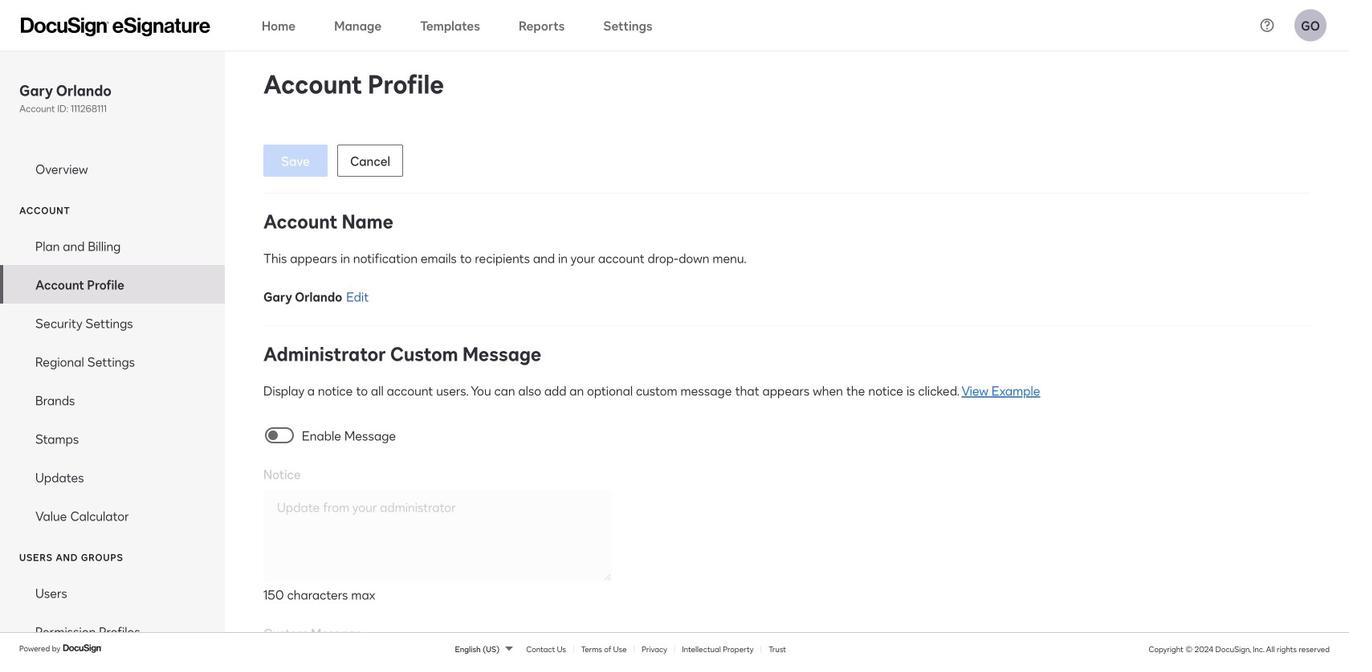 Task type: describe. For each thing, give the bounding box(es) containing it.
docusign admin image
[[21, 17, 211, 37]]



Task type: locate. For each thing, give the bounding box(es) containing it.
None text field
[[264, 490, 613, 582]]

users and groups element
[[0, 574, 225, 665]]

docusign image
[[63, 642, 103, 655]]

account element
[[0, 227, 225, 535]]



Task type: vqa. For each thing, say whether or not it's contained in the screenshot.
DOCUSIGN ADMIN IMAGE
yes



